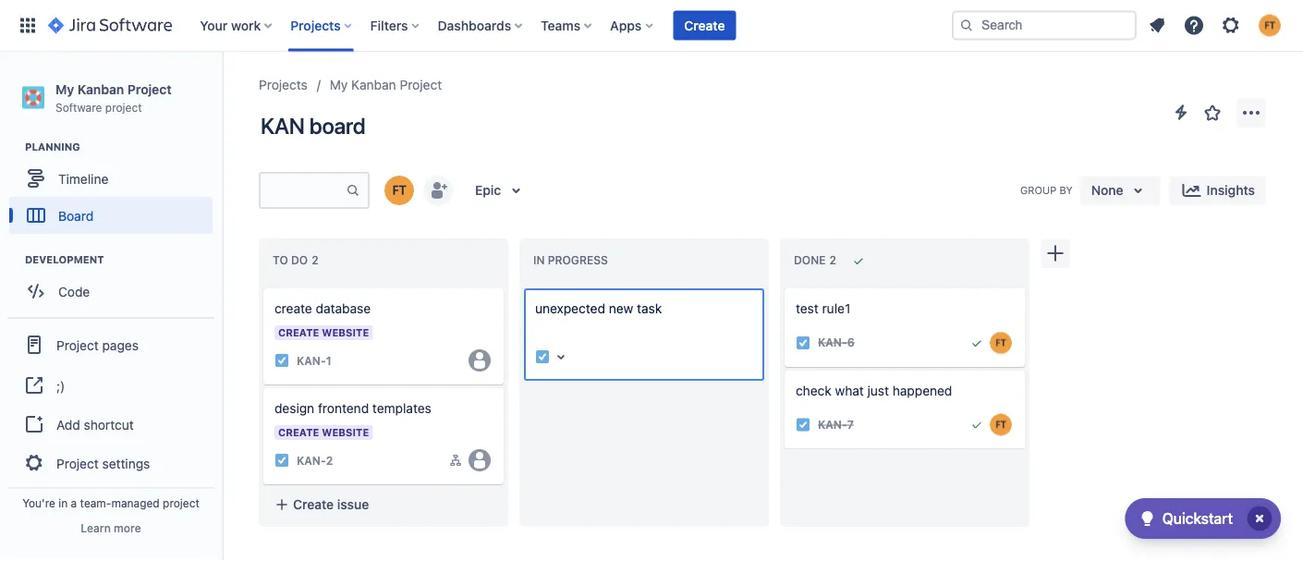 Task type: locate. For each thing, give the bounding box(es) containing it.
done
[[794, 254, 826, 267]]

projects up kan
[[259, 77, 308, 92]]

1 vertical spatial projects
[[259, 77, 308, 92]]

kan- inside kan-6 link
[[818, 336, 848, 349]]

create for create issue
[[293, 497, 334, 512]]

assignee: funky town image for test rule1
[[990, 332, 1012, 354]]

kan- for 2
[[297, 454, 326, 467]]

create inside button
[[684, 18, 725, 33]]

to
[[273, 254, 288, 267]]

code link
[[9, 273, 213, 310]]

kan- for 6
[[818, 336, 848, 349]]

create issue image up "test"
[[774, 276, 796, 298]]

0 horizontal spatial create issue image
[[252, 276, 275, 298]]

work
[[231, 18, 261, 33]]

2 vertical spatial task image
[[796, 418, 811, 432]]

2 assignee: funky town image from the top
[[990, 414, 1012, 436]]

1 horizontal spatial project
[[163, 496, 200, 509]]

task image for test rule1
[[796, 335, 811, 350]]

in progress
[[533, 254, 608, 267]]

project
[[105, 101, 142, 114], [163, 496, 200, 509]]

create
[[684, 18, 725, 33], [293, 497, 334, 512]]

project right software
[[105, 101, 142, 114]]

create right apps dropdown button
[[684, 18, 725, 33]]

0 horizontal spatial kanban
[[77, 81, 124, 97]]

;)
[[56, 378, 65, 393]]

1 vertical spatial unassigned image
[[469, 449, 491, 472]]

0 horizontal spatial my
[[55, 81, 74, 97]]

0 horizontal spatial task image
[[275, 453, 289, 468]]

task image
[[796, 335, 811, 350], [275, 353, 289, 368], [796, 418, 811, 432]]

issue
[[337, 497, 369, 512]]

kan- up create issue
[[297, 454, 326, 467]]

0 vertical spatial unassigned image
[[469, 349, 491, 372]]

project left sidebar navigation image
[[127, 81, 172, 97]]

do
[[291, 254, 308, 267]]

1 assignee: funky town image from the top
[[990, 332, 1012, 354]]

check
[[796, 383, 832, 398]]

banner containing your work
[[0, 0, 1304, 52]]

kan- for 7
[[818, 418, 848, 431]]

database
[[316, 301, 371, 316]]

projects
[[291, 18, 341, 33], [259, 77, 308, 92]]

settings image
[[1220, 14, 1243, 37]]

1 vertical spatial project
[[163, 496, 200, 509]]

planning
[[25, 141, 80, 153]]

to do
[[273, 254, 308, 267]]

progress
[[548, 254, 608, 267]]

1 create issue image from the left
[[252, 276, 275, 298]]

task image left kan-1 link
[[275, 353, 289, 368]]

projects up projects link
[[291, 18, 341, 33]]

1 vertical spatial create
[[293, 497, 334, 512]]

2
[[326, 454, 333, 467]]

project inside my kanban project software project
[[105, 101, 142, 114]]

my kanban project software project
[[55, 81, 172, 114]]

task image
[[535, 349, 550, 364], [275, 453, 289, 468]]

my
[[330, 77, 348, 92], [55, 81, 74, 97]]

shortcut
[[84, 417, 134, 432]]

filters button
[[365, 11, 427, 40]]

assignee: funky town image
[[990, 332, 1012, 354], [990, 414, 1012, 436]]

group containing project pages
[[7, 317, 214, 489]]

kanban up software
[[77, 81, 124, 97]]

create for create
[[684, 18, 725, 33]]

kan-1 link
[[297, 353, 332, 369]]

0 horizontal spatial create
[[293, 497, 334, 512]]

kan
[[261, 113, 305, 139]]

my for my kanban project
[[330, 77, 348, 92]]

your work button
[[194, 11, 279, 40]]

group
[[7, 317, 214, 489]]

kan- inside kan-2 link
[[297, 454, 326, 467]]

learn more
[[81, 521, 141, 534]]

0 vertical spatial create
[[684, 18, 725, 33]]

in
[[533, 254, 545, 267]]

kan- down the rule1 on the bottom
[[818, 336, 848, 349]]

projects link
[[259, 74, 308, 96]]

appswitcher icon image
[[17, 14, 39, 37]]

my up board
[[330, 77, 348, 92]]

project left the pages at the left bottom
[[56, 337, 99, 353]]

test rule1
[[796, 301, 851, 316]]

0 of 1 child issues complete image
[[448, 453, 463, 468], [448, 453, 463, 468]]

kanban for my kanban project
[[351, 77, 396, 92]]

funky town image
[[385, 176, 414, 205]]

1 horizontal spatial create
[[684, 18, 725, 33]]

1 vertical spatial assignee: funky town image
[[990, 414, 1012, 436]]

done image
[[970, 335, 985, 350], [970, 418, 985, 432], [970, 418, 985, 432]]

search image
[[960, 18, 974, 33]]

sidebar navigation image
[[202, 74, 242, 111]]

create left issue
[[293, 497, 334, 512]]

0 vertical spatial task image
[[535, 349, 550, 364]]

team-
[[80, 496, 111, 509]]

create inside button
[[293, 497, 334, 512]]

1 horizontal spatial task image
[[535, 349, 550, 364]]

board link
[[9, 197, 213, 234]]

2 create issue image from the left
[[774, 276, 796, 298]]

just
[[868, 383, 889, 398]]

apps
[[610, 18, 642, 33]]

project inside my kanban project software project
[[127, 81, 172, 97]]

jira software image
[[48, 14, 172, 37], [48, 14, 172, 37]]

create button
[[673, 11, 736, 40]]

0 vertical spatial project
[[105, 101, 142, 114]]

insights
[[1207, 183, 1256, 198]]

kanban inside my kanban project software project
[[77, 81, 124, 97]]

task image left the kan-7 link
[[796, 418, 811, 432]]

projects inside popup button
[[291, 18, 341, 33]]

create issue image
[[252, 276, 275, 298], [774, 276, 796, 298]]

project
[[400, 77, 442, 92], [127, 81, 172, 97], [56, 337, 99, 353], [56, 456, 99, 471]]

0 horizontal spatial project
[[105, 101, 142, 114]]

kan-
[[818, 336, 848, 349], [297, 354, 326, 367], [818, 418, 848, 431], [297, 454, 326, 467]]

create issue button
[[264, 488, 504, 521]]

done image
[[970, 335, 985, 350]]

1 vertical spatial task image
[[275, 453, 289, 468]]

create column image
[[1045, 242, 1067, 264]]

kan- down the what
[[818, 418, 848, 431]]

unassigned image
[[469, 349, 491, 372], [469, 449, 491, 472]]

design
[[275, 401, 315, 416]]

0 vertical spatial projects
[[291, 18, 341, 33]]

kan- up design
[[297, 354, 326, 367]]

task image left kan-6 link
[[796, 335, 811, 350]]

6
[[848, 336, 855, 349]]

done element
[[794, 254, 840, 267]]

my inside my kanban project software project
[[55, 81, 74, 97]]

0 vertical spatial assignee: funky town image
[[990, 332, 1012, 354]]

dashboards button
[[432, 11, 530, 40]]

1 horizontal spatial my
[[330, 77, 348, 92]]

apps button
[[605, 11, 660, 40]]

kan- inside kan-1 link
[[297, 354, 326, 367]]

create database
[[275, 301, 371, 316]]

project right managed
[[163, 496, 200, 509]]

my kanban project link
[[330, 74, 442, 96]]

1
[[326, 354, 332, 367]]

dismiss quickstart image
[[1245, 504, 1275, 533]]

0 vertical spatial task image
[[796, 335, 811, 350]]

7
[[848, 418, 854, 431]]

kanban up board
[[351, 77, 396, 92]]

learn more button
[[81, 521, 141, 535]]

test
[[796, 301, 819, 316]]

1 horizontal spatial create issue image
[[774, 276, 796, 298]]

banner
[[0, 0, 1304, 52]]

check image
[[1137, 508, 1159, 530]]

projects button
[[285, 11, 359, 40]]

none
[[1092, 183, 1124, 198]]

kanban
[[351, 77, 396, 92], [77, 81, 124, 97]]

my for my kanban project software project
[[55, 81, 74, 97]]

in
[[58, 496, 68, 509]]

epic
[[475, 183, 501, 198]]

templates
[[373, 401, 432, 416]]

primary element
[[11, 0, 952, 51]]

1 horizontal spatial kanban
[[351, 77, 396, 92]]

create issue image down to
[[252, 276, 275, 298]]

my up software
[[55, 81, 74, 97]]

planning group
[[9, 140, 221, 240]]



Task type: vqa. For each thing, say whether or not it's contained in the screenshot.
The Pinned
no



Task type: describe. For each thing, give the bounding box(es) containing it.
project pages link
[[7, 325, 214, 365]]

timeline link
[[9, 160, 213, 197]]

development group
[[9, 253, 221, 315]]

project down filters popup button
[[400, 77, 442, 92]]

project up a
[[56, 456, 99, 471]]

kan-1
[[297, 354, 332, 367]]

kan-6 link
[[818, 335, 855, 351]]

your
[[200, 18, 228, 33]]

group by
[[1021, 184, 1073, 196]]

kanban for my kanban project software project
[[77, 81, 124, 97]]

projects for projects popup button
[[291, 18, 341, 33]]

projects for projects link
[[259, 77, 308, 92]]

kan- for 1
[[297, 354, 326, 367]]

none button
[[1081, 176, 1161, 205]]

create issue
[[293, 497, 369, 512]]

software
[[55, 101, 102, 114]]

Search field
[[952, 11, 1137, 40]]

create issue image for test rule1
[[774, 276, 796, 298]]

assignee: funky town image for check what just happened
[[990, 414, 1012, 436]]

project pages
[[56, 337, 139, 353]]

project settings link
[[7, 443, 214, 484]]

development
[[25, 254, 104, 266]]

add people image
[[427, 179, 449, 202]]

What needs to be done? - Press the "Enter" key to submit or the "Escape" key to cancel. text field
[[535, 300, 754, 337]]

add shortcut
[[56, 417, 134, 432]]

code
[[58, 284, 90, 299]]

settings
[[102, 456, 150, 471]]

planning image
[[3, 136, 25, 158]]

star kan board image
[[1202, 102, 1224, 124]]

development image
[[3, 249, 25, 271]]

1 vertical spatial task image
[[275, 353, 289, 368]]

rule1
[[822, 301, 851, 316]]

add shortcut button
[[7, 406, 214, 443]]

timeline
[[58, 171, 108, 186]]

quickstart
[[1163, 510, 1233, 527]]

you're in a team-managed project
[[22, 496, 200, 509]]

your work
[[200, 18, 261, 33]]

managed
[[111, 496, 160, 509]]

done image for check what just happened
[[970, 418, 985, 432]]

pages
[[102, 337, 139, 353]]

insights button
[[1170, 176, 1267, 205]]

kan-7
[[818, 418, 854, 431]]

learn
[[81, 521, 111, 534]]

a
[[71, 496, 77, 509]]

to do element
[[273, 254, 322, 267]]

1 unassigned image from the top
[[469, 349, 491, 372]]

filters
[[370, 18, 408, 33]]

more
[[114, 521, 141, 534]]

insights image
[[1181, 179, 1203, 202]]

my kanban project
[[330, 77, 442, 92]]

design frontend templates
[[275, 401, 432, 416]]

Search this board text field
[[261, 174, 346, 207]]

board
[[58, 208, 94, 223]]

kan-7 link
[[818, 417, 854, 433]]

teams button
[[535, 11, 599, 40]]

group
[[1021, 184, 1057, 196]]

kan board
[[261, 113, 366, 139]]

more image
[[1241, 102, 1263, 124]]

notifications image
[[1146, 14, 1169, 37]]

you're
[[22, 496, 55, 509]]

dashboards
[[438, 18, 511, 33]]

frontend
[[318, 401, 369, 416]]

kan-2
[[297, 454, 333, 467]]

kan-2 link
[[297, 453, 333, 468]]

teams
[[541, 18, 581, 33]]

;) link
[[7, 365, 214, 406]]

create
[[275, 301, 312, 316]]

2 unassigned image from the top
[[469, 449, 491, 472]]

automations menu button icon image
[[1170, 101, 1193, 123]]

done image for test rule1
[[970, 335, 985, 350]]

create issue image for create database
[[252, 276, 275, 298]]

epic button
[[464, 176, 538, 205]]

by
[[1060, 184, 1073, 196]]

kan-6
[[818, 336, 855, 349]]

quickstart button
[[1126, 498, 1281, 539]]

board
[[309, 113, 366, 139]]

task image for check what just happened
[[796, 418, 811, 432]]

check what just happened
[[796, 383, 953, 398]]

add
[[56, 417, 80, 432]]

happened
[[893, 383, 953, 398]]

what
[[835, 383, 864, 398]]

help image
[[1183, 14, 1206, 37]]

project settings
[[56, 456, 150, 471]]

your profile and settings image
[[1259, 14, 1281, 37]]



